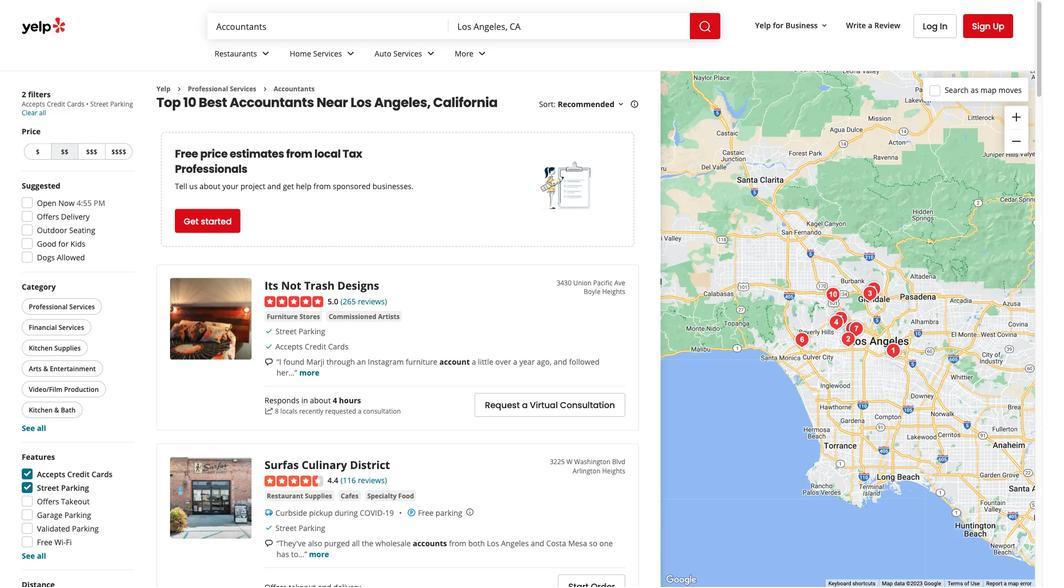 Task type: locate. For each thing, give the bounding box(es) containing it.
1 horizontal spatial 24 chevron down v2 image
[[476, 47, 489, 60]]

24 chevron down v2 image right auto services
[[425, 47, 438, 60]]

services for auto services link
[[394, 48, 422, 58]]

get started
[[184, 215, 232, 227]]

blvd
[[613, 457, 626, 466]]

professional services down restaurants
[[188, 84, 256, 93]]

locals
[[281, 407, 298, 416]]

clear
[[22, 108, 37, 117]]

requested
[[325, 407, 356, 416]]

1 horizontal spatial from
[[314, 181, 331, 191]]

2
[[22, 89, 26, 99]]

& left bath
[[54, 405, 59, 414]]

None field
[[216, 20, 440, 32], [458, 20, 682, 32]]

google image
[[664, 573, 700, 587]]

0 horizontal spatial supplies
[[54, 343, 81, 352]]

none field up the business categories element
[[458, 20, 682, 32]]

0 horizontal spatial 24 chevron down v2 image
[[259, 47, 272, 60]]

24 chevron down v2 image right more
[[476, 47, 489, 60]]

parking inside 2 filters accepts credit cards • street parking clear all
[[110, 99, 133, 108]]

zipzapfit image
[[823, 284, 845, 306]]

a right the report
[[1005, 580, 1007, 587]]

good
[[37, 238, 56, 249]]

credit up takeout
[[67, 469, 90, 479]]

all
[[39, 108, 46, 117], [37, 423, 46, 433], [352, 538, 360, 548], [37, 550, 46, 561]]

1 horizontal spatial free
[[175, 146, 198, 161]]

more link for not
[[299, 367, 320, 378]]

free left the price
[[175, 146, 198, 161]]

0 vertical spatial 16 checkmark v2 image
[[265, 327, 273, 336]]

and left costa
[[531, 538, 545, 548]]

credit
[[47, 99, 65, 108], [305, 341, 326, 352], [67, 469, 90, 479]]

more link for culinary
[[309, 549, 329, 559]]

supplies inside button
[[54, 343, 81, 352]]

1 vertical spatial professional
[[29, 302, 68, 311]]

garage
[[37, 510, 63, 520]]

map region
[[648, 0, 1044, 587]]

0 vertical spatial for
[[773, 20, 784, 30]]

a
[[869, 20, 873, 30], [472, 356, 476, 367], [513, 356, 518, 367], [522, 399, 528, 411], [358, 407, 362, 416], [1005, 580, 1007, 587]]

2 horizontal spatial from
[[449, 538, 467, 548]]

0 vertical spatial from
[[286, 146, 313, 161]]

yelp inside button
[[756, 20, 771, 30]]

marji
[[307, 356, 325, 367]]

services inside button
[[59, 323, 84, 332]]

1 see from the top
[[22, 423, 35, 433]]

all inside 2 filters accepts credit cards • street parking clear all
[[39, 108, 46, 117]]

1 horizontal spatial about
[[310, 395, 331, 406]]

free right 16 parking v2 icon
[[418, 507, 434, 518]]

furniture stores link
[[265, 311, 322, 322]]

all down free wi-fi
[[37, 550, 46, 561]]

2 vertical spatial free
[[37, 537, 53, 547]]

2 vertical spatial cards
[[92, 469, 113, 479]]

free price estimates from local tax professionals image
[[541, 158, 595, 213]]

more link down "marji"
[[299, 367, 320, 378]]

2 heights from the top
[[603, 466, 626, 475]]

0 vertical spatial kitchen
[[29, 343, 53, 352]]

yelp left 16 chevron right v2 image
[[157, 84, 171, 93]]

1 vertical spatial see all
[[22, 550, 46, 561]]

1 horizontal spatial 24 chevron down v2 image
[[344, 47, 357, 60]]

accepts inside 2 filters accepts credit cards • street parking clear all
[[22, 99, 45, 108]]

street parking down curbside
[[276, 523, 325, 533]]

0 horizontal spatial &
[[43, 364, 48, 373]]

kitchen down video/film
[[29, 405, 53, 414]]

services for home services link
[[313, 48, 342, 58]]

see all down free wi-fi
[[22, 550, 46, 561]]

furniture
[[406, 356, 438, 367]]

category
[[22, 281, 56, 292]]

1 vertical spatial reviews)
[[358, 475, 387, 486]]

and inside free price estimates from local tax professionals tell us about your project and get help from sponsored businesses.
[[268, 181, 281, 191]]

0 horizontal spatial yelp
[[157, 84, 171, 93]]

19
[[385, 507, 394, 518]]

professional up financial
[[29, 302, 68, 311]]

"i found marji through an instagram furniture account
[[277, 356, 470, 367]]

google
[[925, 580, 942, 587]]

kitchen for kitchen supplies
[[29, 343, 53, 352]]

Find text field
[[216, 20, 440, 32]]

map for moves
[[981, 85, 997, 95]]

professional inside button
[[29, 302, 68, 311]]

at&t store - los angeles image
[[842, 318, 864, 340]]

0 vertical spatial &
[[43, 364, 48, 373]]

los right "near"
[[351, 93, 372, 111]]

its
[[265, 278, 278, 293]]

map
[[981, 85, 997, 95], [1009, 580, 1020, 587]]

0 vertical spatial street parking
[[276, 326, 325, 336]]

a left year
[[513, 356, 518, 367]]

2 see all button from the top
[[22, 550, 46, 561]]

1 horizontal spatial credit
[[67, 469, 90, 479]]

0 vertical spatial heights
[[603, 287, 626, 296]]

yelp for business
[[756, 20, 818, 30]]

credit down filters
[[47, 99, 65, 108]]

1 vertical spatial credit
[[305, 341, 326, 352]]

street parking down "furniture stores" link on the left bottom of the page
[[276, 326, 325, 336]]

shortcuts
[[853, 580, 876, 587]]

1 kitchen from the top
[[29, 343, 53, 352]]

24 chevron down v2 image right restaurants
[[259, 47, 272, 60]]

0 horizontal spatial professional services
[[29, 302, 95, 311]]

services inside button
[[69, 302, 95, 311]]

0 horizontal spatial cards
[[67, 99, 84, 108]]

1 vertical spatial supplies
[[305, 491, 332, 500]]

0 vertical spatial reviews)
[[358, 296, 387, 306]]

free for parking
[[418, 507, 434, 518]]

1 24 chevron down v2 image from the left
[[259, 47, 272, 60]]

info icon image
[[466, 508, 475, 516], [466, 508, 475, 516]]

supplies for kitchen supplies
[[54, 343, 81, 352]]

0 vertical spatial offers
[[37, 211, 59, 222]]

restaurant
[[267, 491, 303, 500]]

professional
[[188, 84, 228, 93], [29, 302, 68, 311]]

arts & entertainment button
[[22, 360, 103, 377]]

0 vertical spatial more
[[299, 367, 320, 378]]

& for kitchen
[[54, 405, 59, 414]]

16 chevron down v2 image inside the yelp for business button
[[821, 21, 829, 30]]

union
[[574, 278, 592, 287]]

kitchen inside button
[[29, 405, 53, 414]]

1 vertical spatial los
[[487, 538, 499, 548]]

street inside 2 filters accepts credit cards • street parking clear all
[[90, 99, 108, 108]]

1 vertical spatial map
[[1009, 580, 1020, 587]]

accepts credit cards up takeout
[[37, 469, 113, 479]]

0 vertical spatial see
[[22, 423, 35, 433]]

supplies inside button
[[305, 491, 332, 500]]

1 reviews) from the top
[[358, 296, 387, 306]]

$$$
[[86, 147, 97, 156]]

a little over a year ago, and followed her..."
[[277, 356, 600, 378]]

group containing suggested
[[18, 180, 135, 266]]

2 see all from the top
[[22, 550, 46, 561]]

1 horizontal spatial &
[[54, 405, 59, 414]]

0 vertical spatial cards
[[67, 99, 84, 108]]

1 vertical spatial professional services
[[29, 302, 95, 311]]

professional services up financial services
[[29, 302, 95, 311]]

$
[[36, 147, 40, 156]]

services right auto on the top of page
[[394, 48, 422, 58]]

"they've also purged all the wholesale accounts
[[277, 538, 447, 548]]

1 horizontal spatial for
[[773, 20, 784, 30]]

report
[[987, 580, 1003, 587]]

artists
[[378, 312, 400, 321]]

estimates
[[230, 146, 284, 161]]

1 horizontal spatial none field
[[458, 20, 682, 32]]

see all button down kitchen & bath button
[[22, 423, 46, 433]]

supplies up arts & entertainment
[[54, 343, 81, 352]]

1 horizontal spatial professional services
[[188, 84, 256, 93]]

more link down the 'also'
[[309, 549, 329, 559]]

1 vertical spatial see all button
[[22, 550, 46, 561]]

0 horizontal spatial 16 chevron down v2 image
[[617, 100, 626, 109]]

reviews) up commissioned artists
[[358, 296, 387, 306]]

0 horizontal spatial and
[[268, 181, 281, 191]]

0 vertical spatial 16 chevron down v2 image
[[821, 21, 829, 30]]

none field "near"
[[458, 20, 682, 32]]

1 horizontal spatial 16 chevron down v2 image
[[821, 21, 829, 30]]

recommended
[[558, 99, 615, 109]]

2 see from the top
[[22, 550, 35, 561]]

1 horizontal spatial los
[[487, 538, 499, 548]]

its not trash designs image
[[170, 278, 252, 360], [883, 340, 905, 362]]

16 chevron down v2 image left the '16 info v2' icon
[[617, 100, 626, 109]]

1 vertical spatial street parking
[[37, 482, 89, 493]]

0 horizontal spatial credit
[[47, 99, 65, 108]]

0 vertical spatial supplies
[[54, 343, 81, 352]]

1 offers from the top
[[37, 211, 59, 222]]

16 info v2 image
[[631, 100, 639, 109]]

its not trash designs image inside map region
[[883, 340, 905, 362]]

free left wi-
[[37, 537, 53, 547]]

offers for offers takeout
[[37, 496, 59, 506]]

outdoor seating
[[37, 225, 95, 235]]

keyboard
[[829, 580, 852, 587]]

1 vertical spatial &
[[54, 405, 59, 414]]

0 horizontal spatial free
[[37, 537, 53, 547]]

16 chevron down v2 image for recommended
[[617, 100, 626, 109]]

accepts credit cards up "marji"
[[276, 341, 349, 352]]

1 vertical spatial see
[[22, 550, 35, 561]]

of
[[965, 580, 970, 587]]

offers up garage
[[37, 496, 59, 506]]

log
[[923, 20, 938, 32]]

0 horizontal spatial none field
[[216, 20, 440, 32]]

accountants
[[274, 84, 315, 93], [230, 93, 314, 111]]

0 vertical spatial professional services
[[188, 84, 256, 93]]

heights for surfas culinary district
[[603, 466, 626, 475]]

cards
[[67, 99, 84, 108], [328, 341, 349, 352], [92, 469, 113, 479]]

1 none field from the left
[[216, 20, 440, 32]]

0 vertical spatial see all button
[[22, 423, 46, 433]]

for left the business on the right top of page
[[773, 20, 784, 30]]

16 chevron down v2 image inside the recommended dropdown button
[[617, 100, 626, 109]]

map data ©2023 google
[[883, 580, 942, 587]]

los right both
[[487, 538, 499, 548]]

cafes
[[341, 491, 359, 500]]

for up the dogs allowed
[[58, 238, 69, 249]]

0 vertical spatial free
[[175, 146, 198, 161]]

5.0
[[328, 296, 339, 306]]

supplies for restaurant supplies
[[305, 491, 332, 500]]

services up financial services
[[69, 302, 95, 311]]

1 horizontal spatial map
[[1009, 580, 1020, 587]]

professional services link
[[188, 84, 256, 93]]

0 vertical spatial and
[[268, 181, 281, 191]]

2 kitchen from the top
[[29, 405, 53, 414]]

heights right boyle
[[603, 287, 626, 296]]

16 checkmark v2 image
[[265, 327, 273, 336], [265, 524, 273, 532]]

see all button for category
[[22, 423, 46, 433]]

0 horizontal spatial map
[[981, 85, 997, 95]]

accepts up found
[[276, 341, 303, 352]]

offers takeout
[[37, 496, 90, 506]]

offers down 'open'
[[37, 211, 59, 222]]

24 chevron down v2 image for restaurants
[[259, 47, 272, 60]]

5 star rating image
[[265, 296, 323, 307]]

kitchen down financial
[[29, 343, 53, 352]]

group
[[1005, 106, 1029, 154], [18, 180, 135, 266], [20, 281, 135, 433], [18, 451, 135, 561]]

commissioned artists link
[[327, 311, 402, 322]]

the
[[362, 538, 374, 548]]

street right •
[[90, 99, 108, 108]]

see all down kitchen & bath button
[[22, 423, 46, 433]]

about up recently
[[310, 395, 331, 406]]

2 horizontal spatial and
[[554, 356, 568, 367]]

yelp left the business on the right top of page
[[756, 20, 771, 30]]

accepts down features
[[37, 469, 65, 479]]

sign
[[973, 20, 991, 32]]

0 horizontal spatial for
[[58, 238, 69, 249]]

1 24 chevron down v2 image from the left
[[425, 47, 438, 60]]

search as map moves
[[945, 85, 1023, 95]]

1 see all button from the top
[[22, 423, 46, 433]]

2 24 chevron down v2 image from the left
[[476, 47, 489, 60]]

16 checkmark v2 image down 16 shipping v2 image
[[265, 524, 273, 532]]

&
[[43, 364, 48, 373], [54, 405, 59, 414]]

both
[[469, 538, 485, 548]]

0 horizontal spatial professional
[[29, 302, 68, 311]]

1 vertical spatial 16 chevron down v2 image
[[617, 100, 626, 109]]

get
[[283, 181, 294, 191]]

businesses.
[[373, 181, 414, 191]]

24 chevron down v2 image inside home services link
[[344, 47, 357, 60]]

0 vertical spatial professional
[[188, 84, 228, 93]]

(265
[[341, 296, 356, 306]]

reviews) down district
[[358, 475, 387, 486]]

2 offers from the top
[[37, 496, 59, 506]]

24 chevron down v2 image inside restaurants link
[[259, 47, 272, 60]]

from
[[286, 146, 313, 161], [314, 181, 331, 191], [449, 538, 467, 548]]

0 vertical spatial about
[[200, 181, 220, 191]]

costa
[[547, 538, 567, 548]]

surfas culinary district
[[265, 457, 390, 472]]

from left both
[[449, 538, 467, 548]]

24 chevron down v2 image inside more link
[[476, 47, 489, 60]]

see all button down free wi-fi
[[22, 550, 46, 561]]

2 horizontal spatial free
[[418, 507, 434, 518]]

24 chevron down v2 image inside auto services link
[[425, 47, 438, 60]]

surfas culinary district link
[[265, 457, 390, 472]]

a left virtual
[[522, 399, 528, 411]]

has
[[277, 549, 289, 559]]

2 vertical spatial street parking
[[276, 523, 325, 533]]

none field up home services link
[[216, 20, 440, 32]]

street parking up offers takeout
[[37, 482, 89, 493]]

16 chevron down v2 image
[[821, 21, 829, 30], [617, 100, 626, 109]]

1 vertical spatial more link
[[309, 549, 329, 559]]

california
[[433, 93, 498, 111]]

0 vertical spatial credit
[[47, 99, 65, 108]]

2 horizontal spatial cards
[[328, 341, 349, 352]]

and right ago,
[[554, 356, 568, 367]]

16 checkmark v2 image
[[265, 342, 273, 351]]

features
[[22, 451, 55, 462]]

allowed
[[57, 252, 85, 262]]

verizon image
[[846, 318, 868, 340]]

project
[[241, 181, 266, 191]]

services down professional services button
[[59, 323, 84, 332]]

free inside free price estimates from local tax professionals tell us about your project and get help from sponsored businesses.
[[175, 146, 198, 161]]

1 vertical spatial free
[[418, 507, 434, 518]]

1 vertical spatial more
[[309, 549, 329, 559]]

2 24 chevron down v2 image from the left
[[344, 47, 357, 60]]

$$$$ button
[[105, 143, 133, 160]]

credit up "marji"
[[305, 341, 326, 352]]

24 chevron down v2 image for home services
[[344, 47, 357, 60]]

surfas culinary district image
[[170, 457, 252, 539]]

0 vertical spatial more link
[[299, 367, 320, 378]]

top 10 best accountants near los angeles, california
[[157, 93, 498, 111]]

business
[[786, 20, 818, 30]]

heights inside '3225 w washington blvd arlington heights'
[[603, 466, 626, 475]]

2 reviews) from the top
[[358, 475, 387, 486]]

1 vertical spatial cards
[[328, 341, 349, 352]]

3430 union pacific ave boyle heights
[[557, 278, 626, 296]]

kitchen
[[29, 343, 53, 352], [29, 405, 53, 414]]

and
[[268, 181, 281, 191], [554, 356, 568, 367], [531, 538, 545, 548]]

yelp for yelp link
[[157, 84, 171, 93]]

16 chevron down v2 image right the business on the right top of page
[[821, 21, 829, 30]]

1 vertical spatial yelp
[[157, 84, 171, 93]]

0 vertical spatial accepts credit cards
[[276, 341, 349, 352]]

24 chevron down v2 image
[[425, 47, 438, 60], [476, 47, 489, 60]]

1 vertical spatial accepts credit cards
[[37, 469, 113, 479]]

local
[[315, 146, 341, 161]]

more down "marji"
[[299, 367, 320, 378]]

professional right 16 chevron right v2 image
[[188, 84, 228, 93]]

more down the 'also'
[[309, 549, 329, 559]]

16 speech v2 image
[[265, 358, 273, 366]]

angeles
[[501, 538, 529, 548]]

24 chevron down v2 image left auto on the top of page
[[344, 47, 357, 60]]

1 heights from the top
[[603, 287, 626, 296]]

for inside button
[[773, 20, 784, 30]]

validated parking
[[37, 523, 99, 534]]

0 horizontal spatial about
[[200, 181, 220, 191]]

(265 reviews) link
[[341, 295, 387, 307]]

reviews)
[[358, 296, 387, 306], [358, 475, 387, 486]]

from left the 'local'
[[286, 146, 313, 161]]

more for culinary
[[309, 549, 329, 559]]

auto
[[375, 48, 392, 58]]

validated
[[37, 523, 70, 534]]

1 horizontal spatial its not trash designs image
[[883, 340, 905, 362]]

supplies up pickup
[[305, 491, 332, 500]]

1 vertical spatial 16 checkmark v2 image
[[265, 524, 273, 532]]

2 vertical spatial and
[[531, 538, 545, 548]]

terms of use link
[[948, 580, 981, 587]]

wholesale
[[376, 538, 411, 548]]

& right arts
[[43, 364, 48, 373]]

1 horizontal spatial yelp
[[756, 20, 771, 30]]

parking up the 'also'
[[299, 523, 325, 533]]

0 vertical spatial yelp
[[756, 20, 771, 30]]

0 horizontal spatial los
[[351, 93, 372, 111]]

1 vertical spatial for
[[58, 238, 69, 249]]

1 vertical spatial and
[[554, 356, 568, 367]]

0 vertical spatial map
[[981, 85, 997, 95]]

from right the help
[[314, 181, 331, 191]]

kitchen inside button
[[29, 343, 53, 352]]

street up "they've
[[276, 523, 297, 533]]

16 checkmark v2 image up 16 checkmark v2 icon
[[265, 327, 273, 336]]

None search field
[[208, 13, 723, 39]]

map left error
[[1009, 580, 1020, 587]]

1 vertical spatial heights
[[603, 466, 626, 475]]

group containing category
[[20, 281, 135, 433]]

garage parking
[[37, 510, 91, 520]]

map right as
[[981, 85, 997, 95]]

2 none field from the left
[[458, 20, 682, 32]]

keyboard shortcuts button
[[829, 580, 876, 587]]

the dish depot image
[[860, 283, 882, 305]]

all right clear
[[39, 108, 46, 117]]

price group
[[22, 126, 135, 162]]

heights right arlington
[[603, 466, 626, 475]]

kitchen supplies button
[[22, 340, 88, 356]]

24 chevron down v2 image
[[259, 47, 272, 60], [344, 47, 357, 60]]

and left get
[[268, 181, 281, 191]]

0 vertical spatial see all
[[22, 423, 46, 433]]

accepts down filters
[[22, 99, 45, 108]]

2 vertical spatial from
[[449, 538, 467, 548]]

parking right •
[[110, 99, 133, 108]]

1 vertical spatial kitchen
[[29, 405, 53, 414]]

services right home
[[313, 48, 342, 58]]

parking
[[110, 99, 133, 108], [299, 326, 325, 336], [61, 482, 89, 493], [64, 510, 91, 520], [299, 523, 325, 533], [72, 523, 99, 534]]

0 vertical spatial accepts
[[22, 99, 45, 108]]

about right us
[[200, 181, 220, 191]]

all down kitchen & bath button
[[37, 423, 46, 433]]

heights inside 3430 union pacific ave boyle heights
[[603, 287, 626, 296]]

artspace warehouse image
[[826, 312, 848, 334]]

1 see all from the top
[[22, 423, 46, 433]]

2 vertical spatial credit
[[67, 469, 90, 479]]

from inside from both los angeles and costa mesa so one has to..."
[[449, 538, 467, 548]]

capital one café image
[[864, 279, 885, 300]]



Task type: vqa. For each thing, say whether or not it's contained in the screenshot.
COVID-
yes



Task type: describe. For each thing, give the bounding box(es) containing it.
instagram
[[368, 356, 404, 367]]

16 trending v2 image
[[265, 407, 273, 416]]

free for price
[[175, 146, 198, 161]]

a right write
[[869, 20, 873, 30]]

2 vertical spatial accepts
[[37, 469, 65, 479]]

1 horizontal spatial accepts credit cards
[[276, 341, 349, 352]]

map for error
[[1009, 580, 1020, 587]]

mesa
[[569, 538, 588, 548]]

parking down takeout
[[64, 510, 91, 520]]

credit inside 2 filters accepts credit cards • street parking clear all
[[47, 99, 65, 108]]

zoom in image
[[1011, 111, 1024, 124]]

over
[[496, 356, 512, 367]]

financial services button
[[22, 319, 91, 335]]

los inside from both los angeles and costa mesa so one has to..."
[[487, 538, 499, 548]]

"they've
[[277, 538, 306, 548]]

clear all link
[[22, 108, 46, 117]]

started
[[201, 215, 232, 227]]

3225 w washington blvd arlington heights
[[550, 457, 626, 475]]

24 chevron down v2 image for more
[[476, 47, 489, 60]]

a down hours
[[358, 407, 362, 416]]

from both los angeles and costa mesa so one has to..."
[[277, 538, 613, 559]]

about inside free price estimates from local tax professionals tell us about your project and get help from sponsored businesses.
[[200, 181, 220, 191]]

parking down garage parking
[[72, 523, 99, 534]]

1 horizontal spatial cards
[[92, 469, 113, 479]]

1 16 checkmark v2 image from the top
[[265, 327, 273, 336]]

street down furniture at the left bottom of the page
[[276, 326, 297, 336]]

for for yelp
[[773, 20, 784, 30]]

video/film production button
[[22, 381, 106, 397]]

search image
[[699, 20, 712, 33]]

report a map error link
[[987, 580, 1032, 587]]

parking up takeout
[[61, 482, 89, 493]]

1 vertical spatial from
[[314, 181, 331, 191]]

see all for category
[[22, 423, 46, 433]]

street parking for 2nd 16 checkmark v2 image
[[276, 523, 325, 533]]

accountants right 16 chevron right v2 icon
[[274, 84, 315, 93]]

restaurant supplies link
[[265, 490, 334, 501]]

specialty food button
[[365, 490, 416, 501]]

(265 reviews)
[[341, 296, 387, 306]]

write a review
[[847, 20, 901, 30]]

up
[[993, 20, 1005, 32]]

financial
[[29, 323, 57, 332]]

in
[[302, 395, 308, 406]]

yelp link
[[157, 84, 171, 93]]

street parking for 1st 16 checkmark v2 image from the top
[[276, 326, 325, 336]]

professional services inside professional services button
[[29, 302, 95, 311]]

cards inside 2 filters accepts credit cards • street parking clear all
[[67, 99, 84, 108]]

financial services
[[29, 323, 84, 332]]

more
[[455, 48, 474, 58]]

16 speech v2 image
[[265, 539, 273, 548]]

sponsored
[[333, 181, 371, 191]]

restaurant supplies button
[[265, 490, 334, 501]]

services for the financial services button
[[59, 323, 84, 332]]

16 shipping v2 image
[[265, 508, 273, 517]]

purged
[[324, 538, 350, 548]]

group containing features
[[18, 451, 135, 561]]

$ button
[[24, 143, 51, 160]]

search
[[945, 85, 969, 95]]

see all button for features
[[22, 550, 46, 561]]

yelp for yelp for business
[[756, 20, 771, 30]]

4.4 star rating image
[[265, 476, 323, 486]]

reviews) for its not trash designs
[[358, 296, 387, 306]]

curbside pickup during covid-19
[[276, 507, 394, 518]]

angeles,
[[374, 93, 431, 111]]

hours
[[339, 395, 361, 406]]

delivery
[[61, 211, 90, 222]]

request a virtual consultation button
[[475, 393, 626, 417]]

little
[[478, 356, 494, 367]]

street up offers takeout
[[37, 482, 59, 493]]

suggested
[[22, 180, 60, 191]]

4:55
[[77, 198, 92, 208]]

chefs' toys image
[[792, 329, 814, 351]]

moves
[[999, 85, 1023, 95]]

services for professional services button
[[69, 302, 95, 311]]

see all for features
[[22, 550, 46, 561]]

home services link
[[281, 39, 366, 71]]

a inside button
[[522, 399, 528, 411]]

3430
[[557, 278, 572, 287]]

followed
[[569, 356, 600, 367]]

log in
[[923, 20, 948, 32]]

tax
[[343, 146, 362, 161]]

best
[[199, 93, 227, 111]]

reviews) for surfas culinary district
[[358, 475, 387, 486]]

kitchen for kitchen & bath
[[29, 405, 53, 414]]

$$ button
[[51, 143, 78, 160]]

designs
[[338, 278, 379, 293]]

sign up
[[973, 20, 1005, 32]]

heights for its not trash designs
[[603, 287, 626, 296]]

offers for offers delivery
[[37, 211, 59, 222]]

specialty food
[[367, 491, 414, 500]]

log in link
[[914, 14, 957, 38]]

zoom out image
[[1011, 135, 1024, 148]]

24 chevron down v2 image for auto services
[[425, 47, 438, 60]]

accountants link
[[274, 84, 315, 93]]

0 horizontal spatial its not trash designs image
[[170, 278, 252, 360]]

use
[[971, 580, 981, 587]]

Near text field
[[458, 20, 682, 32]]

& for arts
[[43, 364, 48, 373]]

terms of use
[[948, 580, 981, 587]]

4.4
[[328, 475, 339, 486]]

cafes link
[[339, 490, 361, 501]]

dogs
[[37, 252, 55, 262]]

top
[[157, 93, 181, 111]]

melrosemac image
[[830, 308, 852, 330]]

and inside from both los angeles and costa mesa so one has to..."
[[531, 538, 545, 548]]

commissioned artists button
[[327, 311, 402, 322]]

0 vertical spatial los
[[351, 93, 372, 111]]

none field find
[[216, 20, 440, 32]]

free for wi-
[[37, 537, 53, 547]]

price
[[22, 126, 41, 136]]

kitchen & bath button
[[22, 402, 83, 418]]

see for category
[[22, 423, 35, 433]]

1 horizontal spatial professional
[[188, 84, 228, 93]]

your
[[222, 181, 239, 191]]

for for good
[[58, 238, 69, 249]]

now
[[58, 198, 75, 208]]

see for features
[[22, 550, 35, 561]]

price
[[200, 146, 228, 161]]

fi
[[66, 537, 72, 547]]

accountants up estimates
[[230, 93, 314, 111]]

16 parking v2 image
[[407, 508, 416, 517]]

restaurant supplies
[[267, 491, 332, 500]]

kitchen & bath
[[29, 405, 76, 414]]

home
[[290, 48, 311, 58]]

16 chevron right v2 image
[[261, 85, 270, 93]]

all left the
[[352, 538, 360, 548]]

8
[[275, 407, 279, 416]]

auto services link
[[366, 39, 446, 71]]

$$
[[61, 147, 68, 156]]

responds
[[265, 395, 300, 406]]

commissioned
[[329, 312, 377, 321]]

a left little
[[472, 356, 476, 367]]

boyle
[[584, 287, 601, 296]]

through
[[327, 356, 355, 367]]

ago,
[[537, 356, 552, 367]]

2 16 checkmark v2 image from the top
[[265, 524, 273, 532]]

specialty food link
[[365, 490, 416, 501]]

request
[[485, 399, 520, 411]]

and inside a little over a year ago, and followed her..."
[[554, 356, 568, 367]]

2 horizontal spatial credit
[[305, 341, 326, 352]]

kitchen supplies
[[29, 343, 81, 352]]

production
[[64, 385, 99, 394]]

in
[[940, 20, 948, 32]]

more for not
[[299, 367, 320, 378]]

parking down stores
[[299, 326, 325, 336]]

responds in about 4 hours
[[265, 395, 361, 406]]

1 vertical spatial about
[[310, 395, 331, 406]]

pacific
[[594, 278, 613, 287]]

surfas culinary district image
[[838, 329, 860, 350]]

16 chevron right v2 image
[[175, 85, 184, 93]]

entertainment
[[50, 364, 96, 373]]

16 chevron down v2 image for yelp for business
[[821, 21, 829, 30]]

2 filters accepts credit cards • street parking clear all
[[22, 89, 133, 117]]

error
[[1021, 580, 1032, 587]]

services left 16 chevron right v2 icon
[[230, 84, 256, 93]]

commissioned artists
[[329, 312, 400, 321]]

business categories element
[[206, 39, 1014, 71]]

"i
[[277, 356, 281, 367]]

1 vertical spatial accepts
[[276, 341, 303, 352]]



